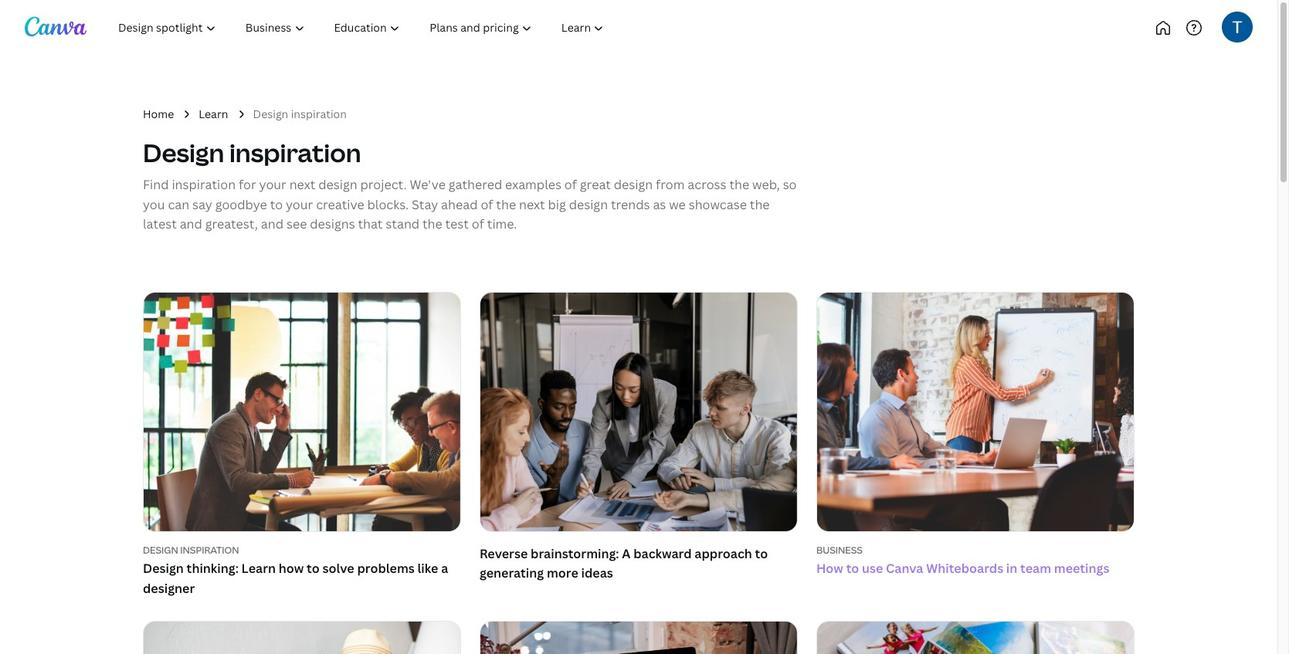 Task type: locate. For each thing, give the bounding box(es) containing it.
your up see
[[286, 196, 313, 213]]

0 vertical spatial learn
[[199, 107, 228, 121]]

0 vertical spatial of
[[564, 176, 577, 193]]

a
[[441, 560, 448, 577]]

2 horizontal spatial design
[[614, 176, 653, 193]]

to right approach
[[755, 545, 768, 562]]

and left see
[[261, 216, 284, 233]]

design inside design inspiration find inspiration for your next design project. we've gathered examples of great design from across the web, so you can say goodbye to your creative blocks. stay ahead of the next big design trends as we showcase the latest and greatest, and see designs that stand the test of time.
[[143, 136, 224, 169]]

to inside business how to use canva whiteboards in team meetings
[[846, 560, 859, 577]]

untitled design (24) image
[[480, 293, 797, 531]]

design up the creative
[[318, 176, 357, 193]]

can
[[168, 196, 189, 213]]

reverse brainstorming: a backward approach to generating more ideas link
[[480, 292, 798, 587]]

next up see
[[289, 176, 315, 193]]

goodbye
[[215, 196, 267, 213]]

in
[[1006, 560, 1017, 577]]

so
[[783, 176, 797, 193]]

1 horizontal spatial learn
[[241, 560, 276, 577]]

design inspiration design thinking: learn how to solve problems like a designer
[[143, 544, 448, 597]]

reverse brainstorming: a backward approach to generating more ideas
[[480, 545, 768, 582]]

to down design inspiration link
[[307, 560, 320, 577]]

0 horizontal spatial next
[[289, 176, 315, 193]]

next down "examples"
[[519, 196, 545, 213]]

of down gathered
[[481, 196, 493, 213]]

solve
[[322, 560, 354, 577]]

approach
[[695, 545, 752, 562]]

how
[[279, 560, 304, 577]]

to right "goodbye"
[[270, 196, 283, 213]]

from
[[656, 176, 685, 193]]

to inside the design inspiration design thinking: learn how to solve problems like a designer
[[307, 560, 320, 577]]

gathered
[[449, 176, 502, 193]]

1 vertical spatial next
[[519, 196, 545, 213]]

whiteboards
[[926, 560, 1003, 577]]

design down great
[[569, 196, 608, 213]]

design up trends
[[614, 176, 653, 193]]

design thinking image
[[144, 293, 460, 531]]

to left use
[[846, 560, 859, 577]]

learn left how at the bottom left of the page
[[241, 560, 276, 577]]

design thinking: learn how to solve problems like a designer link
[[143, 559, 461, 599]]

inspiration inside the design inspiration design thinking: learn how to solve problems like a designer
[[180, 544, 239, 557]]

of
[[564, 176, 577, 193], [481, 196, 493, 213], [472, 216, 484, 233]]

to inside "reverse brainstorming: a backward approach to generating more ideas"
[[755, 545, 768, 562]]

team
[[1020, 560, 1051, 577]]

blocks.
[[367, 196, 409, 213]]

of right test
[[472, 216, 484, 233]]

time.
[[487, 216, 517, 233]]

a
[[622, 545, 631, 562]]

creative
[[316, 196, 364, 213]]

0 horizontal spatial and
[[180, 216, 202, 233]]

1 horizontal spatial and
[[261, 216, 284, 233]]

design inspiration link
[[143, 544, 461, 557]]

inspiration
[[291, 107, 347, 121], [229, 136, 361, 169], [172, 176, 236, 193], [180, 544, 239, 557]]

design
[[253, 107, 288, 121], [143, 136, 224, 169], [143, 544, 178, 557], [143, 560, 184, 577]]

use
[[862, 560, 883, 577]]

stay
[[412, 196, 438, 213]]

home
[[143, 107, 174, 121]]

design
[[318, 176, 357, 193], [614, 176, 653, 193], [569, 196, 608, 213]]

next
[[289, 176, 315, 193], [519, 196, 545, 213]]

of up "big"
[[564, 176, 577, 193]]

learn
[[199, 107, 228, 121], [241, 560, 276, 577]]

trends
[[611, 196, 650, 213]]

learn right home
[[199, 107, 228, 121]]

great
[[580, 176, 611, 193]]

designer
[[143, 580, 195, 597]]

how
[[816, 560, 843, 577]]

that
[[358, 216, 383, 233]]

we
[[669, 196, 686, 213]]

1 horizontal spatial design
[[569, 196, 608, 213]]

design for design inspiration design thinking: learn how to solve problems like a designer
[[143, 544, 178, 557]]

and down say
[[180, 216, 202, 233]]

your right "for" at the left of page
[[259, 176, 286, 193]]

your
[[259, 176, 286, 193], [286, 196, 313, 213]]

0 vertical spatial next
[[289, 176, 315, 193]]

business link
[[816, 544, 1134, 557]]

0 vertical spatial your
[[259, 176, 286, 193]]

the
[[729, 176, 749, 193], [496, 196, 516, 213], [750, 196, 770, 213], [422, 216, 442, 233]]

inspiration for design inspiration
[[291, 107, 347, 121]]

0 horizontal spatial learn
[[199, 107, 228, 121]]

project.
[[360, 176, 407, 193]]

1 vertical spatial learn
[[241, 560, 276, 577]]

to
[[270, 196, 283, 213], [755, 545, 768, 562], [307, 560, 320, 577], [846, 560, 859, 577]]

test
[[445, 216, 469, 233]]

design inspiration find inspiration for your next design project. we've gathered examples of great design from across the web, so you can say goodbye to your creative blocks. stay ahead of the next big design trends as we showcase the latest and greatest, and see designs that stand the test of time.
[[143, 136, 797, 233]]

the up the time.
[[496, 196, 516, 213]]

as
[[653, 196, 666, 213]]

and
[[180, 216, 202, 233], [261, 216, 284, 233]]



Task type: describe. For each thing, give the bounding box(es) containing it.
stand
[[386, 216, 419, 233]]

ideas
[[581, 565, 613, 582]]

canva
[[886, 560, 923, 577]]

big
[[548, 196, 566, 213]]

1 vertical spatial your
[[286, 196, 313, 213]]

0 horizontal spatial design
[[318, 176, 357, 193]]

showcase
[[689, 196, 747, 213]]

generating
[[480, 565, 544, 582]]

2 and from the left
[[261, 216, 284, 233]]

backward
[[633, 545, 692, 562]]

ahead
[[441, 196, 478, 213]]

inspiration for design inspiration find inspiration for your next design project. we've gathered examples of great design from across the web, so you can say goodbye to your creative blocks. stay ahead of the next big design trends as we showcase the latest and greatest, and see designs that stand the test of time.
[[229, 136, 361, 169]]

home link
[[143, 106, 174, 123]]

learn inside the design inspiration design thinking: learn how to solve problems like a designer
[[241, 560, 276, 577]]

say
[[192, 196, 212, 213]]

design for design inspiration find inspiration for your next design project. we've gathered examples of great design from across the web, so you can say goodbye to your creative blocks. stay ahead of the next big design trends as we showcase the latest and greatest, and see designs that stand the test of time.
[[143, 136, 224, 169]]

1 and from the left
[[180, 216, 202, 233]]

1 vertical spatial of
[[481, 196, 493, 213]]

more
[[547, 565, 578, 582]]

inspiration for design inspiration design thinking: learn how to solve problems like a designer
[[180, 544, 239, 557]]

thinking:
[[187, 560, 239, 577]]

web,
[[752, 176, 780, 193]]

learn link
[[199, 106, 228, 123]]

design inspiration
[[253, 107, 347, 121]]

top level navigation element
[[105, 12, 670, 43]]

like
[[417, 560, 438, 577]]

you
[[143, 196, 165, 213]]

the left the web,
[[729, 176, 749, 193]]

latest
[[143, 216, 177, 233]]

we've
[[410, 176, 446, 193]]

meetings
[[1054, 560, 1109, 577]]

how to use canva whiteboards in team meetings link
[[816, 559, 1134, 579]]

greatest,
[[205, 216, 258, 233]]

for
[[239, 176, 256, 193]]

the down the web,
[[750, 196, 770, 213]]

see
[[286, 216, 307, 233]]

1 horizontal spatial next
[[519, 196, 545, 213]]

designs
[[310, 216, 355, 233]]

business how to use canva whiteboards in team meetings
[[816, 544, 1109, 577]]

design for design inspiration
[[253, 107, 288, 121]]

the down stay
[[422, 216, 442, 233]]

find
[[143, 176, 169, 193]]

business
[[816, 544, 863, 557]]

2 vertical spatial of
[[472, 216, 484, 233]]

examples
[[505, 176, 561, 193]]

reverse
[[480, 545, 528, 562]]

to inside design inspiration find inspiration for your next design project. we've gathered examples of great design from across the web, so you can say goodbye to your creative blocks. stay ahead of the next big design trends as we showcase the latest and greatest, and see designs that stand the test of time.
[[270, 196, 283, 213]]

across
[[688, 176, 726, 193]]

problems
[[357, 560, 415, 577]]

brainstorming:
[[531, 545, 619, 562]]



Task type: vqa. For each thing, say whether or not it's contained in the screenshot.
THE LIKE
yes



